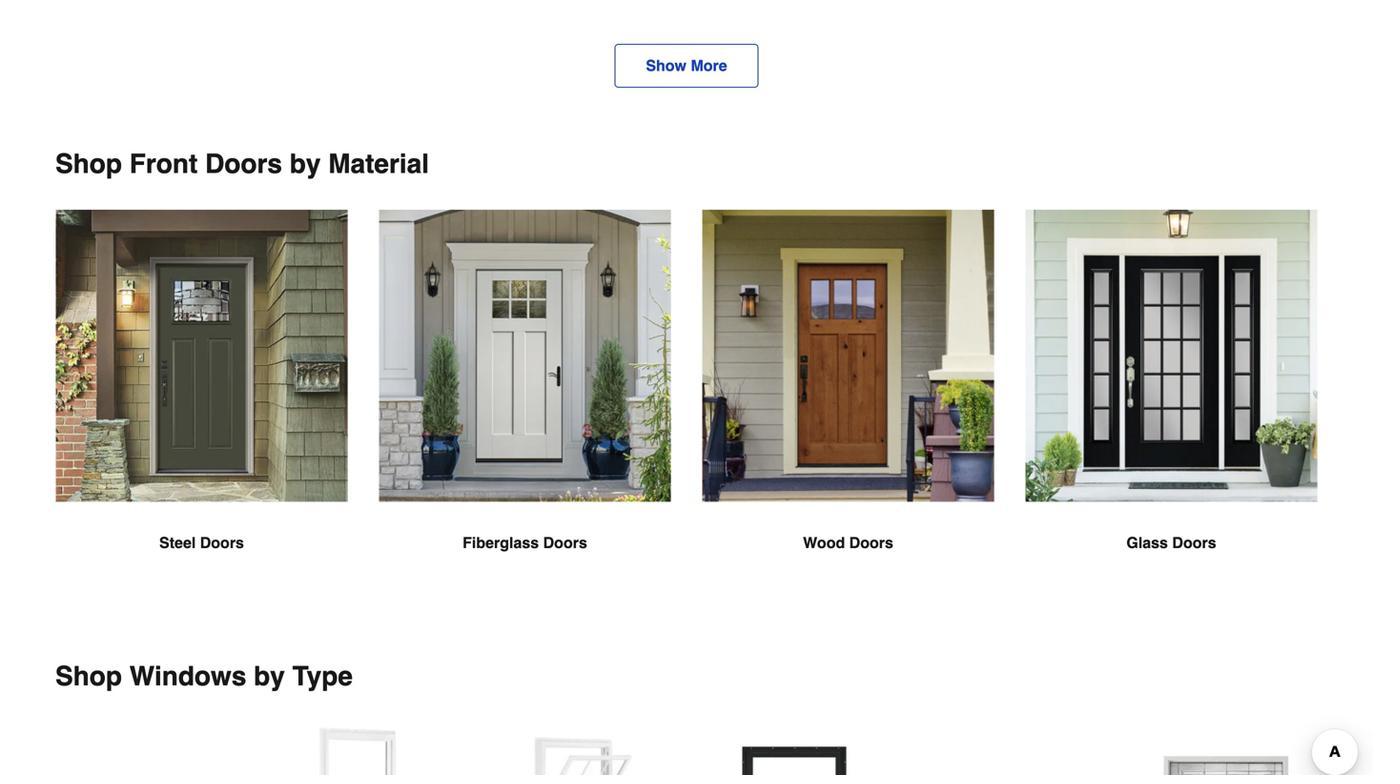 Task type: describe. For each thing, give the bounding box(es) containing it.
fiberglass doors link
[[379, 210, 671, 600]]

doors for steel doors
[[200, 534, 244, 552]]

show more button
[[614, 44, 759, 88]]

wood doors
[[803, 534, 893, 552]]

steel doors link
[[55, 210, 348, 600]]

a green steel front door with decorative glass on a house with green shake siding. image
[[55, 210, 348, 502]]

wood doors link
[[702, 210, 995, 600]]

doors for glass doors
[[1172, 534, 1216, 552]]

fiberglass doors
[[463, 534, 587, 552]]

doors for fiberglass doors
[[543, 534, 587, 552]]

show more
[[646, 57, 727, 74]]

0 vertical spatial by
[[290, 149, 321, 179]]

wood
[[803, 534, 845, 552]]

an accent window with a white frame and decorative privacy glass. image
[[1133, 722, 1318, 775]]

more
[[691, 57, 727, 74]]

a casement window with a black frame. image
[[702, 722, 887, 775]]

steel
[[159, 534, 196, 552]]

steel doors
[[159, 534, 244, 552]]

glass doors link
[[1025, 210, 1318, 600]]

fiberglass
[[463, 534, 539, 552]]



Task type: locate. For each thing, give the bounding box(es) containing it.
material
[[328, 149, 429, 179]]

front
[[129, 149, 198, 179]]

a double hung white-frame window with both panels swung out. image
[[486, 722, 671, 775]]

doors right fiberglass
[[543, 534, 587, 552]]

show
[[646, 57, 687, 74]]

windows
[[129, 661, 246, 692]]

glass
[[1127, 534, 1168, 552]]

a front porch with a wood craftsman-style front door with a three-lite window at the top. image
[[702, 210, 995, 502]]

by
[[290, 149, 321, 179], [254, 661, 285, 692]]

type
[[292, 661, 353, 692]]

shop for shop front doors by material
[[55, 149, 122, 179]]

doors for wood doors
[[849, 534, 893, 552]]

doors
[[205, 149, 282, 179], [200, 534, 244, 552], [543, 534, 587, 552], [849, 534, 893, 552], [1172, 534, 1216, 552]]

1 shop from the top
[[55, 149, 122, 179]]

shop front doors by material
[[55, 149, 429, 179]]

doors right front
[[205, 149, 282, 179]]

a single hung white-frame window with the lower panel swung out. image
[[271, 722, 456, 775]]

doors right glass
[[1172, 534, 1216, 552]]

shop windows by type
[[55, 661, 353, 692]]

2 shop from the top
[[55, 661, 122, 692]]

0 horizontal spatial by
[[254, 661, 285, 692]]

shop for shop windows by type
[[55, 661, 122, 692]]

doors right wood
[[849, 534, 893, 552]]

a white craftsman-style quarter-lite single front door on a house with gray board and batten siding. image
[[379, 210, 671, 502]]

1 vertical spatial by
[[254, 661, 285, 692]]

glass doors
[[1127, 534, 1216, 552]]

by left type
[[254, 661, 285, 692]]

by left material
[[290, 149, 321, 179]]

1 vertical spatial shop
[[55, 661, 122, 692]]

a black full-lite single front door with sidelights. image
[[1025, 210, 1318, 502]]

shop
[[55, 149, 122, 179], [55, 661, 122, 692]]

doors right steel
[[200, 534, 244, 552]]

1 horizontal spatial by
[[290, 149, 321, 179]]

0 vertical spatial shop
[[55, 149, 122, 179]]



Task type: vqa. For each thing, say whether or not it's contained in the screenshot.
Shop Windows by Type
yes



